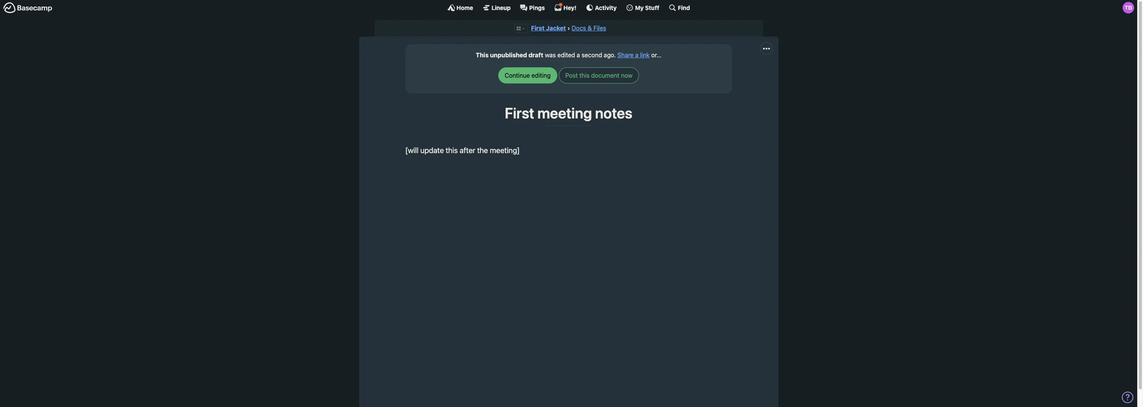 Task type: vqa. For each thing, say whether or not it's contained in the screenshot.
the a to the bottom
no



Task type: describe. For each thing, give the bounding box(es) containing it.
draft
[[529, 52, 544, 59]]

this
[[476, 52, 489, 59]]

ago
[[604, 52, 614, 59]]

&
[[588, 25, 592, 32]]

pings button
[[520, 4, 545, 12]]

1 a from the left
[[577, 52, 580, 59]]

a second ago element
[[577, 52, 614, 59]]

find button
[[669, 4, 690, 12]]

activity link
[[586, 4, 617, 12]]

share a link link
[[618, 52, 650, 59]]

jacket
[[546, 25, 566, 32]]

2 a from the left
[[636, 52, 639, 59]]

files
[[594, 25, 607, 32]]

continue
[[505, 72, 530, 79]]

home link
[[448, 4, 473, 12]]

stuff
[[645, 4, 660, 11]]

my stuff
[[636, 4, 660, 11]]

first for first jacket
[[531, 25, 545, 32]]

[will update this after the meeting]
[[405, 146, 520, 155]]

lineup link
[[483, 4, 511, 12]]

first meeting notes
[[505, 105, 633, 122]]

my
[[636, 4, 644, 11]]

first jacket
[[531, 25, 566, 32]]



Task type: locate. For each thing, give the bounding box(es) containing it.
unpublished
[[490, 52, 527, 59]]

or…
[[652, 52, 662, 59]]

editing
[[532, 72, 551, 79]]

link
[[640, 52, 650, 59]]

›
[[568, 25, 570, 32]]

0 vertical spatial first
[[531, 25, 545, 32]]

a
[[577, 52, 580, 59], [636, 52, 639, 59]]

docs & files link
[[572, 25, 607, 32]]

pings
[[529, 4, 545, 11]]

the
[[477, 146, 488, 155]]

share
[[618, 52, 634, 59]]

hey!
[[564, 4, 577, 11]]

first down the 'continue' in the top left of the page
[[505, 105, 535, 122]]

edited
[[558, 52, 575, 59]]

second
[[582, 52, 602, 59]]

home
[[457, 4, 473, 11]]

activity
[[595, 4, 617, 11]]

› docs & files
[[568, 25, 607, 32]]

update
[[421, 146, 444, 155]]

None submit
[[559, 68, 639, 84]]

a left link
[[636, 52, 639, 59]]

tyler black image
[[1123, 2, 1135, 13]]

first
[[531, 25, 545, 32], [505, 105, 535, 122]]

continue editing link
[[498, 68, 558, 84]]

find
[[678, 4, 690, 11]]

meeting]
[[490, 146, 520, 155]]

docs
[[572, 25, 586, 32]]

1 vertical spatial first
[[505, 105, 535, 122]]

this
[[446, 146, 458, 155]]

[will
[[405, 146, 419, 155]]

switch accounts image
[[3, 2, 52, 14]]

meeting
[[538, 105, 592, 122]]

0 horizontal spatial a
[[577, 52, 580, 59]]

continue editing
[[505, 72, 551, 79]]

first left jacket in the left of the page
[[531, 25, 545, 32]]

this unpublished draft was edited a second ago . share a link or…
[[476, 52, 662, 59]]

my stuff button
[[626, 4, 660, 12]]

.
[[614, 52, 616, 59]]

lineup
[[492, 4, 511, 11]]

hey! button
[[554, 3, 577, 12]]

first jacket link
[[531, 25, 566, 32]]

notes
[[595, 105, 633, 122]]

was
[[545, 52, 556, 59]]

first for first meeting notes
[[505, 105, 535, 122]]

main element
[[0, 0, 1138, 15]]

a right edited
[[577, 52, 580, 59]]

after
[[460, 146, 476, 155]]

1 horizontal spatial a
[[636, 52, 639, 59]]



